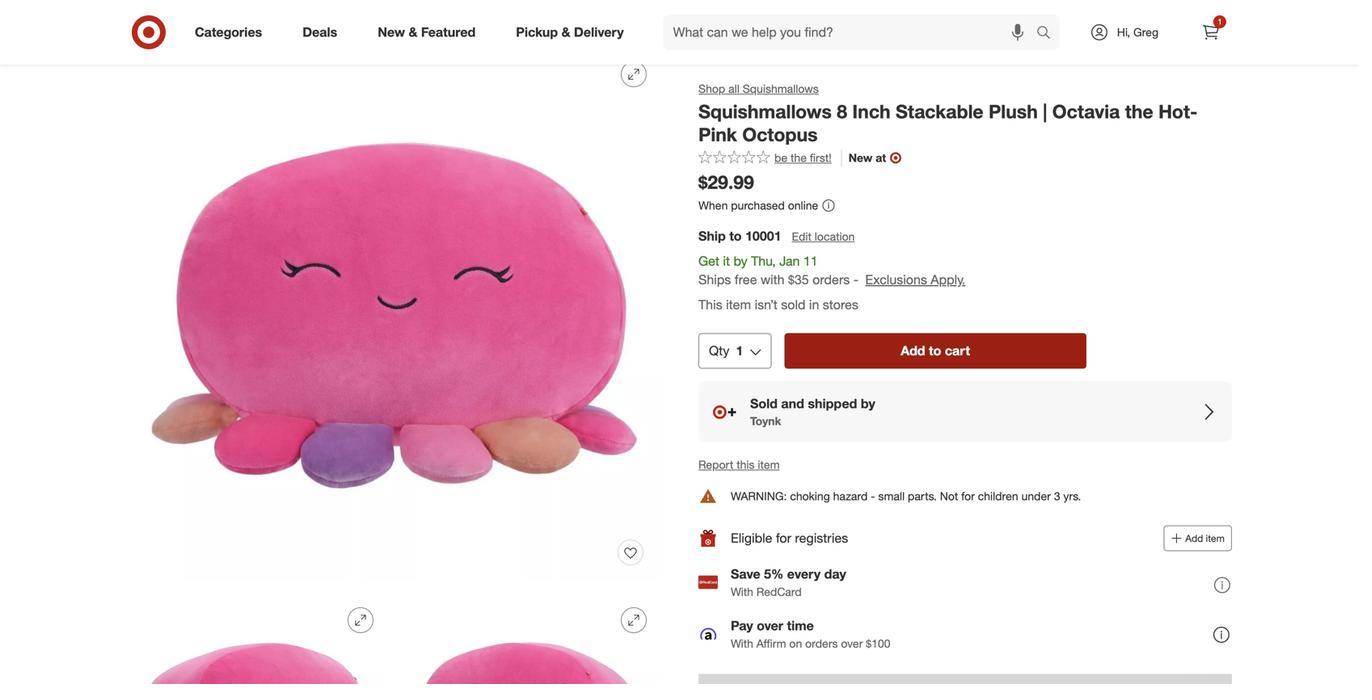 Task type: describe. For each thing, give the bounding box(es) containing it.
warning:
[[731, 490, 787, 504]]

edit
[[792, 230, 812, 244]]

by inside get it by thu, jan 11 ships free with $35 orders - exclusions apply.
[[734, 254, 748, 269]]

exclusions
[[866, 272, 927, 288]]

affirm
[[757, 637, 786, 651]]

1 inside fulfillment region
[[736, 343, 743, 359]]

location
[[815, 230, 855, 244]]

cart
[[945, 343, 970, 359]]

advertisement region
[[699, 675, 1232, 685]]

squishmallows 8 inch stackable plush | octavia the hot-pink octopus, 2 of 4 image
[[126, 595, 387, 685]]

1 link
[[1194, 15, 1229, 50]]

to for add
[[929, 343, 942, 359]]

categories
[[195, 24, 262, 40]]

$100
[[866, 637, 891, 651]]

greg
[[1134, 25, 1159, 39]]

11
[[804, 254, 818, 269]]

get it by thu, jan 11 ships free with $35 orders - exclusions apply.
[[699, 254, 966, 288]]

pickup
[[516, 24, 558, 40]]

be the first! link
[[699, 150, 832, 166]]

new & featured link
[[364, 15, 496, 50]]

search
[[1029, 26, 1068, 42]]

add for add to cart
[[901, 343, 926, 359]]

1 horizontal spatial 1
[[1218, 17, 1222, 27]]

purchased
[[731, 198, 785, 213]]

add item
[[1186, 533, 1225, 545]]

search button
[[1029, 15, 1068, 53]]

octopus
[[742, 124, 818, 146]]

with inside the 'pay over time with affirm on orders over $100'
[[731, 637, 754, 651]]

toys
[[167, 17, 190, 31]]

image gallery element
[[126, 49, 660, 685]]

1 vertical spatial for
[[776, 531, 792, 547]]

0 vertical spatial for
[[962, 490, 975, 504]]

by inside sold and shipped by toynk
[[861, 396, 876, 412]]

hot-
[[1159, 100, 1198, 123]]

pink
[[699, 124, 737, 146]]

qty 1
[[709, 343, 743, 359]]

edit location button
[[791, 228, 856, 246]]

ship to 10001
[[699, 229, 782, 244]]

inch
[[853, 100, 891, 123]]

hi, greg
[[1117, 25, 1159, 39]]

pickup & delivery
[[516, 24, 624, 40]]

orders inside the 'pay over time with affirm on orders over $100'
[[805, 637, 838, 651]]

every
[[787, 567, 821, 583]]

report this item
[[699, 458, 780, 472]]

in
[[809, 297, 819, 313]]

apply.
[[931, 272, 966, 288]]

registries
[[795, 531, 848, 547]]

10001
[[746, 229, 782, 244]]

5%
[[764, 567, 784, 583]]

thu,
[[751, 254, 776, 269]]

add item button
[[1164, 526, 1232, 552]]

target / toys / stuffed animals
[[126, 17, 280, 31]]

and
[[781, 396, 805, 412]]

target
[[126, 17, 157, 31]]

squishmallows 8 inch stackable plush | octavia the hot-pink octopus, 3 of 4 image
[[399, 595, 660, 685]]

plush
[[989, 100, 1038, 123]]

exclusions apply. button
[[866, 271, 966, 289]]

first!
[[810, 151, 832, 165]]

shipped
[[808, 396, 857, 412]]

8
[[837, 100, 847, 123]]

squishmallows 8 inch stackable plush | octavia the hot-pink octopus, 1 of 4 image
[[126, 49, 660, 582]]

$29.99
[[699, 171, 754, 194]]

add for add item
[[1186, 533, 1203, 545]]

pay over time with affirm on orders over $100
[[731, 619, 891, 651]]

with inside save 5% every day with redcard
[[731, 585, 754, 600]]

day
[[824, 567, 846, 583]]

small
[[879, 490, 905, 504]]

1 horizontal spatial over
[[841, 637, 863, 651]]

stuffed
[[200, 17, 236, 31]]

item for add
[[1206, 533, 1225, 545]]

1 vertical spatial squishmallows
[[699, 100, 832, 123]]

on
[[790, 637, 802, 651]]

new at
[[849, 151, 886, 165]]

animals
[[240, 17, 280, 31]]

featured
[[421, 24, 476, 40]]

isn't
[[755, 297, 778, 313]]

- inside get it by thu, jan 11 ships free with $35 orders - exclusions apply.
[[854, 272, 859, 288]]

this item isn't sold in stores
[[699, 297, 859, 313]]



Task type: locate. For each thing, give the bounding box(es) containing it.
pickup & delivery link
[[502, 15, 644, 50]]

ships
[[699, 272, 731, 288]]

&
[[409, 24, 418, 40], [562, 24, 571, 40]]

item for this
[[726, 297, 751, 313]]

0 vertical spatial orders
[[813, 272, 850, 288]]

2 / from the left
[[193, 17, 197, 31]]

sold and shipped by toynk
[[750, 396, 876, 429]]

add to cart
[[901, 343, 970, 359]]

0 vertical spatial by
[[734, 254, 748, 269]]

shop all squishmallows squishmallows 8 inch stackable plush | octavia the hot- pink octopus
[[699, 82, 1198, 146]]

-
[[854, 272, 859, 288], [871, 490, 875, 504]]

for right 'eligible'
[[776, 531, 792, 547]]

with down pay
[[731, 637, 754, 651]]

delivery
[[574, 24, 624, 40]]

this
[[737, 458, 755, 472]]

1 right greg on the right of the page
[[1218, 17, 1222, 27]]

choking
[[790, 490, 830, 504]]

0 horizontal spatial by
[[734, 254, 748, 269]]

1 vertical spatial with
[[731, 637, 754, 651]]

by
[[734, 254, 748, 269], [861, 396, 876, 412]]

edit location
[[792, 230, 855, 244]]

1 vertical spatial -
[[871, 490, 875, 504]]

0 horizontal spatial add
[[901, 343, 926, 359]]

2 & from the left
[[562, 24, 571, 40]]

by right the shipped
[[861, 396, 876, 412]]

toynk
[[750, 414, 781, 429]]

0 vertical spatial squishmallows
[[743, 82, 819, 96]]

to inside add to cart button
[[929, 343, 942, 359]]

target link
[[126, 17, 157, 31]]

sold
[[781, 297, 806, 313]]

the inside shop all squishmallows squishmallows 8 inch stackable plush | octavia the hot- pink octopus
[[1125, 100, 1154, 123]]

deals
[[303, 24, 337, 40]]

children
[[978, 490, 1019, 504]]

when
[[699, 198, 728, 213]]

with
[[761, 272, 785, 288]]

online
[[788, 198, 818, 213]]

item inside fulfillment region
[[726, 297, 751, 313]]

0 horizontal spatial over
[[757, 619, 784, 634]]

stuffed animals link
[[200, 17, 280, 31]]

& for pickup
[[562, 24, 571, 40]]

1 horizontal spatial -
[[871, 490, 875, 504]]

new & featured
[[378, 24, 476, 40]]

0 vertical spatial to
[[730, 229, 742, 244]]

it
[[723, 254, 730, 269]]

1 vertical spatial the
[[791, 151, 807, 165]]

to
[[730, 229, 742, 244], [929, 343, 942, 359]]

stores
[[823, 297, 859, 313]]

& left featured
[[409, 24, 418, 40]]

0 horizontal spatial to
[[730, 229, 742, 244]]

orders inside get it by thu, jan 11 ships free with $35 orders - exclusions apply.
[[813, 272, 850, 288]]

new left featured
[[378, 24, 405, 40]]

1 vertical spatial 1
[[736, 343, 743, 359]]

add to cart button
[[785, 334, 1087, 369]]

with down the save
[[731, 585, 754, 600]]

to for ship
[[730, 229, 742, 244]]

be the first!
[[775, 151, 832, 165]]

0 vertical spatial item
[[726, 297, 751, 313]]

time
[[787, 619, 814, 634]]

1 horizontal spatial the
[[1125, 100, 1154, 123]]

with
[[731, 585, 754, 600], [731, 637, 754, 651]]

squishmallows
[[743, 82, 819, 96], [699, 100, 832, 123]]

0 horizontal spatial &
[[409, 24, 418, 40]]

new for new & featured
[[378, 24, 405, 40]]

new left at
[[849, 151, 873, 165]]

1 horizontal spatial add
[[1186, 533, 1203, 545]]

& for new
[[409, 24, 418, 40]]

save 5% every day with redcard
[[731, 567, 846, 600]]

not
[[940, 490, 958, 504]]

hazard
[[833, 490, 868, 504]]

qty
[[709, 343, 730, 359]]

0 horizontal spatial the
[[791, 151, 807, 165]]

parts.
[[908, 490, 937, 504]]

2 with from the top
[[731, 637, 754, 651]]

new for new at
[[849, 151, 873, 165]]

free
[[735, 272, 757, 288]]

to left cart
[[929, 343, 942, 359]]

add inside button
[[901, 343, 926, 359]]

fulfillment region
[[699, 227, 1232, 443]]

What can we help you find? suggestions appear below search field
[[664, 15, 1041, 50]]

1 horizontal spatial by
[[861, 396, 876, 412]]

by right it at the right
[[734, 254, 748, 269]]

1 horizontal spatial &
[[562, 24, 571, 40]]

orders right on
[[805, 637, 838, 651]]

0 vertical spatial add
[[901, 343, 926, 359]]

over left $100
[[841, 637, 863, 651]]

& right pickup at the left
[[562, 24, 571, 40]]

1 & from the left
[[409, 24, 418, 40]]

1 vertical spatial over
[[841, 637, 863, 651]]

this
[[699, 297, 723, 313]]

be
[[775, 151, 788, 165]]

/ right toys
[[193, 17, 197, 31]]

new
[[378, 24, 405, 40], [849, 151, 873, 165]]

the
[[1125, 100, 1154, 123], [791, 151, 807, 165]]

0 vertical spatial -
[[854, 272, 859, 288]]

0 horizontal spatial -
[[854, 272, 859, 288]]

over up affirm
[[757, 619, 784, 634]]

$35
[[788, 272, 809, 288]]

report
[[699, 458, 734, 472]]

save
[[731, 567, 761, 583]]

redcard
[[757, 585, 802, 600]]

octavia
[[1053, 100, 1120, 123]]

1 vertical spatial new
[[849, 151, 873, 165]]

ship
[[699, 229, 726, 244]]

1 vertical spatial by
[[861, 396, 876, 412]]

1 vertical spatial orders
[[805, 637, 838, 651]]

eligible
[[731, 531, 773, 547]]

hi,
[[1117, 25, 1131, 39]]

0 vertical spatial over
[[757, 619, 784, 634]]

0 horizontal spatial /
[[160, 17, 164, 31]]

eligible for registries
[[731, 531, 848, 547]]

the left hot-
[[1125, 100, 1154, 123]]

toys link
[[167, 17, 190, 31]]

jan
[[780, 254, 800, 269]]

warning: choking hazard - small parts. not for children under 3 yrs.
[[731, 490, 1081, 504]]

for
[[962, 490, 975, 504], [776, 531, 792, 547]]

2 horizontal spatial item
[[1206, 533, 1225, 545]]

0 vertical spatial 1
[[1218, 17, 1222, 27]]

1 horizontal spatial /
[[193, 17, 197, 31]]

report this item button
[[699, 457, 780, 474]]

stackable
[[896, 100, 984, 123]]

- up stores
[[854, 272, 859, 288]]

get
[[699, 254, 720, 269]]

0 horizontal spatial item
[[726, 297, 751, 313]]

over
[[757, 619, 784, 634], [841, 637, 863, 651]]

0 vertical spatial new
[[378, 24, 405, 40]]

0 horizontal spatial for
[[776, 531, 792, 547]]

to right ship
[[730, 229, 742, 244]]

1 vertical spatial item
[[758, 458, 780, 472]]

1 vertical spatial to
[[929, 343, 942, 359]]

0 horizontal spatial new
[[378, 24, 405, 40]]

0 vertical spatial the
[[1125, 100, 1154, 123]]

1 with from the top
[[731, 585, 754, 600]]

2 vertical spatial item
[[1206, 533, 1225, 545]]

for right not
[[962, 490, 975, 504]]

yrs.
[[1064, 490, 1081, 504]]

1 / from the left
[[160, 17, 164, 31]]

1 right qty
[[736, 343, 743, 359]]

|
[[1043, 100, 1047, 123]]

the right "be"
[[791, 151, 807, 165]]

1 vertical spatial add
[[1186, 533, 1203, 545]]

1 horizontal spatial for
[[962, 490, 975, 504]]

deals link
[[289, 15, 358, 50]]

0 vertical spatial with
[[731, 585, 754, 600]]

0 horizontal spatial 1
[[736, 343, 743, 359]]

- left "small"
[[871, 490, 875, 504]]

1 horizontal spatial to
[[929, 343, 942, 359]]

1 horizontal spatial new
[[849, 151, 873, 165]]

1 horizontal spatial item
[[758, 458, 780, 472]]

1
[[1218, 17, 1222, 27], [736, 343, 743, 359]]

under
[[1022, 490, 1051, 504]]

orders up stores
[[813, 272, 850, 288]]

add inside button
[[1186, 533, 1203, 545]]

at
[[876, 151, 886, 165]]

/ left toys link
[[160, 17, 164, 31]]



Task type: vqa. For each thing, say whether or not it's contained in the screenshot.
the Price BUTTON to the left
no



